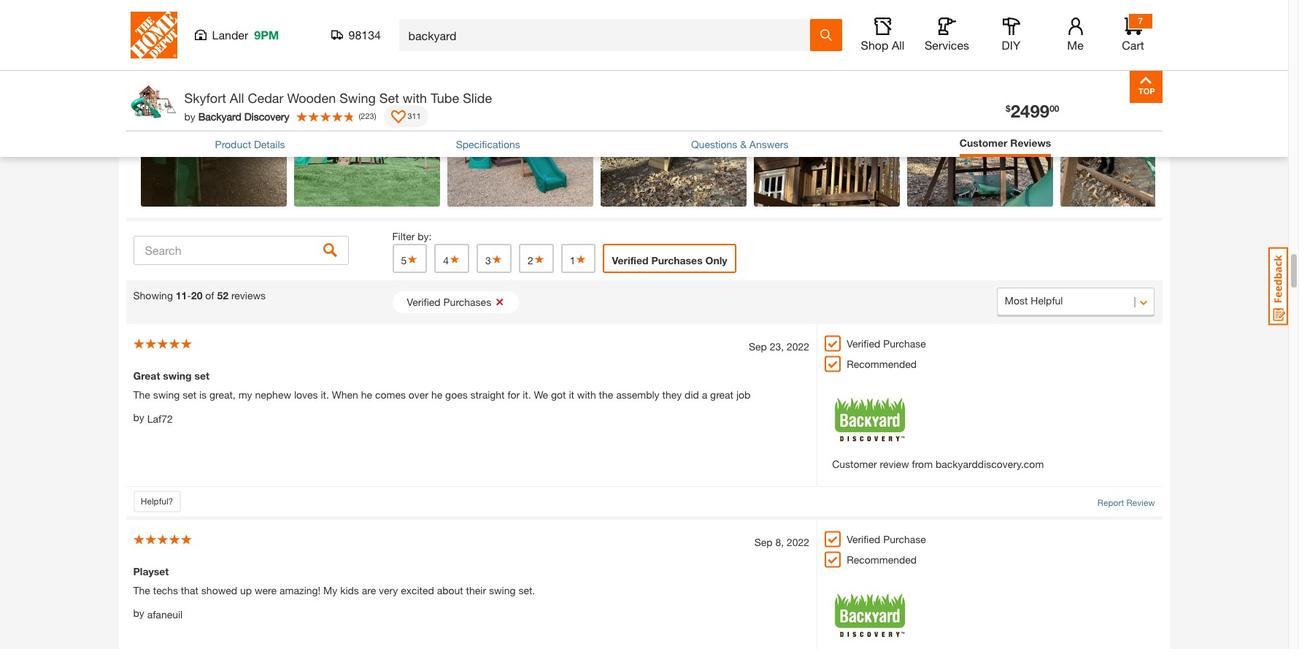 Task type: locate. For each thing, give the bounding box(es) containing it.
1 vertical spatial by
[[133, 411, 144, 423]]

afaneuil button
[[147, 607, 183, 622]]

)
[[374, 111, 376, 120]]

2022 right 8,
[[787, 536, 810, 548]]

star symbol image
[[449, 254, 461, 264], [491, 254, 503, 264]]

over
[[409, 388, 429, 401]]

it.
[[321, 388, 329, 401], [523, 388, 531, 401]]

the down playset
[[133, 584, 150, 596]]

1 recommended from the top
[[847, 358, 917, 370]]

0 horizontal spatial customer
[[133, 17, 195, 33]]

1 vertical spatial with
[[578, 388, 596, 401]]

0 vertical spatial verified purchase
[[847, 337, 927, 350]]

1 vertical spatial verified purchase
[[847, 533, 927, 545]]

-
[[187, 289, 191, 301]]

0 horizontal spatial with
[[403, 90, 427, 106]]

1 vertical spatial sep
[[755, 536, 773, 548]]

311 button
[[384, 105, 429, 127]]

1
[[570, 254, 576, 266]]

2 purchase from the top
[[884, 533, 927, 545]]

0 vertical spatial 2022
[[787, 340, 810, 353]]

specifications button
[[456, 136, 521, 152], [456, 136, 521, 152]]

customer left review
[[833, 458, 878, 470]]

star symbol image for 5
[[407, 254, 419, 264]]

4
[[444, 254, 449, 266]]

by backyard discovery
[[184, 110, 290, 122]]

customer
[[133, 17, 195, 33], [960, 137, 1008, 149], [833, 458, 878, 470]]

logo image
[[833, 394, 910, 456], [833, 590, 910, 649]]

great
[[133, 369, 160, 382]]

2
[[528, 254, 534, 266]]

0 vertical spatial logo image
[[833, 394, 910, 456]]

by
[[184, 110, 196, 122], [133, 411, 144, 423], [133, 607, 144, 619]]

star symbol image right 2 button
[[576, 254, 588, 264]]

2 recommended from the top
[[847, 553, 917, 566]]

0 horizontal spatial star symbol image
[[449, 254, 461, 264]]

star symbol image inside 2 button
[[534, 254, 545, 264]]

star symbol image down filter by:
[[407, 254, 419, 264]]

0 vertical spatial all
[[892, 38, 905, 52]]

2 vertical spatial swing
[[489, 584, 516, 596]]

by left afaneuil button
[[133, 607, 144, 619]]

cedar
[[248, 90, 284, 106]]

me
[[1068, 38, 1084, 52]]

sep for sep 23, 2022
[[749, 340, 767, 353]]

0 horizontal spatial all
[[230, 90, 244, 106]]

purchases inside button
[[652, 254, 703, 266]]

feedback link image
[[1269, 247, 1289, 326]]

job
[[737, 388, 751, 401]]

sep left 23,
[[749, 340, 767, 353]]

all inside button
[[892, 38, 905, 52]]

product image image
[[130, 77, 177, 125]]

verified purchase for sep 8, 2022
[[847, 533, 927, 545]]

1 vertical spatial customer
[[960, 137, 1008, 149]]

very
[[379, 584, 398, 596]]

questions & answers button
[[692, 136, 789, 152], [692, 136, 789, 152]]

discovery
[[244, 110, 290, 122]]

sep for sep 8, 2022
[[755, 536, 773, 548]]

1 horizontal spatial purchases
[[652, 254, 703, 266]]

star symbol image inside 3 button
[[491, 254, 503, 264]]

1 vertical spatial purchases
[[444, 296, 492, 308]]

skyfort
[[184, 90, 226, 106]]

set
[[380, 90, 399, 106]]

purchases down '4' button
[[444, 296, 492, 308]]

2022 right 23,
[[787, 340, 810, 353]]

verified
[[612, 254, 649, 266], [407, 296, 441, 308], [847, 337, 881, 350], [847, 533, 881, 545]]

2022 for sep 23, 2022
[[787, 340, 810, 353]]

nephew
[[255, 388, 291, 401]]

0 vertical spatial customer
[[133, 17, 195, 33]]

we
[[534, 388, 549, 401]]

3 star symbol image from the left
[[576, 254, 588, 264]]

2 vertical spatial by
[[133, 607, 144, 619]]

reviews
[[1011, 137, 1052, 149]]

all
[[892, 38, 905, 52], [230, 90, 244, 106]]

Search text field
[[133, 236, 349, 265]]

by for by backyard discovery
[[184, 110, 196, 122]]

star symbol image
[[407, 254, 419, 264], [534, 254, 545, 264], [576, 254, 588, 264]]

he right over
[[432, 388, 443, 401]]

backyard
[[198, 110, 242, 122]]

2 button
[[519, 244, 554, 273]]

playset the techs that showed up were amazing! my kids are very excited about their swing set.
[[133, 565, 535, 596]]

the inside the great swing set the swing set is great, my nephew loves it. when he comes over he goes straight for it. we got it with the assembly they did a great job
[[133, 388, 150, 401]]

swing up laf72 button at the bottom left of page
[[153, 388, 180, 401]]

by:
[[418, 230, 432, 242]]

1 verified purchase from the top
[[847, 337, 927, 350]]

swing right great at the bottom of page
[[163, 369, 192, 382]]

0 vertical spatial recommended
[[847, 358, 917, 370]]

0 vertical spatial purchase
[[884, 337, 927, 350]]

showed
[[201, 584, 237, 596]]

set left 'is'
[[183, 388, 197, 401]]

1 horizontal spatial star symbol image
[[491, 254, 503, 264]]

filter
[[393, 230, 415, 242]]

star symbol image inside '4' button
[[449, 254, 461, 264]]

all up 'by backyard discovery'
[[230, 90, 244, 106]]

0 vertical spatial by
[[184, 110, 196, 122]]

the down great at the bottom of page
[[133, 388, 150, 401]]

star symbol image for 3
[[491, 254, 503, 264]]

1 horizontal spatial star symbol image
[[534, 254, 545, 264]]

1 vertical spatial 2022
[[787, 536, 810, 548]]

great
[[711, 388, 734, 401]]

swing inside playset the techs that showed up were amazing! my kids are very excited about their swing set.
[[489, 584, 516, 596]]

customer left the images
[[133, 17, 195, 33]]

star symbol image for 2
[[534, 254, 545, 264]]

1 purchase from the top
[[884, 337, 927, 350]]

kids
[[340, 584, 359, 596]]

with inside the great swing set the swing set is great, my nephew loves it. when he comes over he goes straight for it. we got it with the assembly they did a great job
[[578, 388, 596, 401]]

0 vertical spatial with
[[403, 90, 427, 106]]

4 button
[[435, 244, 470, 273]]

details
[[254, 138, 285, 150]]

by inside by laf72
[[133, 411, 144, 423]]

me button
[[1053, 18, 1099, 53]]

2 verified purchase from the top
[[847, 533, 927, 545]]

review
[[1127, 497, 1156, 508]]

a
[[702, 388, 708, 401]]

great swing set the swing set is great, my nephew loves it. when he comes over he goes straight for it. we got it with the assembly they did a great job
[[133, 369, 751, 401]]

diy
[[1002, 38, 1021, 52]]

1 vertical spatial recommended
[[847, 553, 917, 566]]

by inside by afaneuil
[[133, 607, 144, 619]]

swing
[[163, 369, 192, 382], [153, 388, 180, 401], [489, 584, 516, 596]]

3 button
[[477, 244, 512, 273]]

the
[[133, 388, 150, 401], [133, 584, 150, 596]]

report review
[[1098, 497, 1156, 508]]

helpful? button
[[133, 491, 181, 512]]

11
[[176, 289, 187, 301]]

0 horizontal spatial purchases
[[444, 296, 492, 308]]

customer down $
[[960, 137, 1008, 149]]

5 button
[[393, 244, 427, 273]]

23,
[[770, 340, 784, 353]]

set up 'is'
[[195, 369, 210, 382]]

backyarddiscovery.com
[[936, 458, 1045, 470]]

slide
[[463, 90, 492, 106]]

2 horizontal spatial customer
[[960, 137, 1008, 149]]

great,
[[210, 388, 236, 401]]

shop all
[[861, 38, 905, 52]]

1 horizontal spatial it.
[[523, 388, 531, 401]]

0 vertical spatial sep
[[749, 340, 767, 353]]

1 star symbol image from the left
[[407, 254, 419, 264]]

the inside playset the techs that showed up were amazing! my kids are very excited about their swing set.
[[133, 584, 150, 596]]

1 the from the top
[[133, 388, 150, 401]]

showing 11 - 20 of 52 reviews verified purchases
[[133, 289, 492, 308]]

he right when
[[361, 388, 372, 401]]

by down skyfort
[[184, 110, 196, 122]]

2 the from the top
[[133, 584, 150, 596]]

star symbol image left '1'
[[534, 254, 545, 264]]

0 horizontal spatial it.
[[321, 388, 329, 401]]

with right it
[[578, 388, 596, 401]]

1 vertical spatial set
[[183, 388, 197, 401]]

1 horizontal spatial he
[[432, 388, 443, 401]]

did
[[685, 388, 700, 401]]

8,
[[776, 536, 784, 548]]

0 horizontal spatial star symbol image
[[407, 254, 419, 264]]

by left laf72 button at the bottom left of page
[[133, 411, 144, 423]]

2499
[[1011, 101, 1050, 121]]

0 vertical spatial purchases
[[652, 254, 703, 266]]

1 star symbol image from the left
[[449, 254, 461, 264]]

it. right 'loves'
[[321, 388, 329, 401]]

&
[[741, 138, 747, 150]]

wooden
[[287, 90, 336, 106]]

purchase for sep 23, 2022
[[884, 337, 927, 350]]

verified purchase
[[847, 337, 927, 350], [847, 533, 927, 545]]

recommended for sep 8, 2022
[[847, 553, 917, 566]]

display image
[[391, 110, 406, 125]]

$ 2499 00
[[1006, 101, 1060, 121]]

2 horizontal spatial star symbol image
[[576, 254, 588, 264]]

1 horizontal spatial with
[[578, 388, 596, 401]]

customer reviews button
[[960, 135, 1052, 153], [960, 135, 1052, 150]]

customer for customer images
[[133, 17, 195, 33]]

their
[[466, 584, 486, 596]]

review
[[880, 458, 910, 470]]

1 vertical spatial logo image
[[833, 590, 910, 649]]

2 star symbol image from the left
[[491, 254, 503, 264]]

1 vertical spatial the
[[133, 584, 150, 596]]

all right shop
[[892, 38, 905, 52]]

star symbol image left 2 on the top left
[[491, 254, 503, 264]]

verified purchases only
[[612, 254, 728, 266]]

star symbol image inside 1 button
[[576, 254, 588, 264]]

purchases inside showing 11 - 20 of 52 reviews verified purchases
[[444, 296, 492, 308]]

with up 311
[[403, 90, 427, 106]]

star symbol image inside 5 button
[[407, 254, 419, 264]]

2 logo image from the top
[[833, 590, 910, 649]]

1 vertical spatial all
[[230, 90, 244, 106]]

1 2022 from the top
[[787, 340, 810, 353]]

1 horizontal spatial all
[[892, 38, 905, 52]]

1 vertical spatial purchase
[[884, 533, 927, 545]]

0 horizontal spatial he
[[361, 388, 372, 401]]

0 vertical spatial the
[[133, 388, 150, 401]]

customer for customer reviews
[[960, 137, 1008, 149]]

purchases left the only
[[652, 254, 703, 266]]

sep left 8,
[[755, 536, 773, 548]]

amazing!
[[280, 584, 321, 596]]

2 star symbol image from the left
[[534, 254, 545, 264]]

it. right 'for'
[[523, 388, 531, 401]]

purchase
[[884, 337, 927, 350], [884, 533, 927, 545]]

2 2022 from the top
[[787, 536, 810, 548]]

1 horizontal spatial customer
[[833, 458, 878, 470]]

purchases
[[652, 254, 703, 266], [444, 296, 492, 308]]

skyfort all cedar wooden swing set with tube slide
[[184, 90, 492, 106]]

20
[[191, 289, 203, 301]]

swing left the set. in the left of the page
[[489, 584, 516, 596]]

star symbol image left the 3 at the left
[[449, 254, 461, 264]]



Task type: vqa. For each thing, say whether or not it's contained in the screenshot.
3rd The - from the right
no



Task type: describe. For each thing, give the bounding box(es) containing it.
by laf72
[[133, 411, 173, 425]]

they
[[663, 388, 682, 401]]

up
[[240, 584, 252, 596]]

sep 8, 2022
[[755, 536, 810, 548]]

lander
[[212, 28, 249, 42]]

services button
[[924, 18, 971, 53]]

cart 7
[[1123, 15, 1145, 52]]

1 button
[[561, 244, 596, 273]]

reviews
[[231, 289, 266, 301]]

about
[[437, 584, 464, 596]]

verified purchases button
[[393, 291, 519, 313]]

sep 23, 2022
[[749, 340, 810, 353]]

it
[[569, 388, 575, 401]]

services
[[925, 38, 970, 52]]

assembly
[[617, 388, 660, 401]]

for
[[508, 388, 520, 401]]

laf72
[[147, 412, 173, 425]]

98134 button
[[331, 28, 382, 42]]

excited
[[401, 584, 434, 596]]

all for skyfort
[[230, 90, 244, 106]]

shop
[[861, 38, 889, 52]]

images
[[199, 17, 245, 33]]

verified purchase for sep 23, 2022
[[847, 337, 927, 350]]

cart
[[1123, 38, 1145, 52]]

2 he from the left
[[432, 388, 443, 401]]

are
[[362, 584, 376, 596]]

specifications
[[456, 138, 521, 150]]

tube
[[431, 90, 459, 106]]

the home depot logo image
[[130, 12, 177, 58]]

by afaneuil
[[133, 607, 183, 620]]

shop all button
[[860, 18, 907, 53]]

laf72 button
[[147, 411, 173, 426]]

1 it. from the left
[[321, 388, 329, 401]]

customer images
[[133, 17, 245, 33]]

only
[[706, 254, 728, 266]]

straight
[[471, 388, 505, 401]]

customer reviews
[[960, 137, 1052, 149]]

goes
[[446, 388, 468, 401]]

answers
[[750, 138, 789, 150]]

1 vertical spatial swing
[[153, 388, 180, 401]]

customer review from backyarddiscovery.com
[[833, 458, 1045, 470]]

star symbol image for 1
[[576, 254, 588, 264]]

223
[[361, 111, 374, 120]]

set.
[[519, 584, 535, 596]]

afaneuil
[[147, 608, 183, 620]]

by for by laf72
[[133, 411, 144, 423]]

verified purchases only button
[[604, 244, 737, 273]]

were
[[255, 584, 277, 596]]

report review button
[[1098, 496, 1156, 510]]

top button
[[1130, 70, 1163, 103]]

What can we help you find today? search field
[[409, 20, 810, 50]]

311
[[408, 111, 421, 120]]

comes
[[375, 388, 406, 401]]

got
[[551, 388, 566, 401]]

(
[[359, 111, 361, 120]]

2 vertical spatial customer
[[833, 458, 878, 470]]

0 vertical spatial swing
[[163, 369, 192, 382]]

diy button
[[988, 18, 1035, 53]]

by for by afaneuil
[[133, 607, 144, 619]]

filter by:
[[393, 230, 432, 242]]

2 it. from the left
[[523, 388, 531, 401]]

2022 for sep 8, 2022
[[787, 536, 810, 548]]

all for shop
[[892, 38, 905, 52]]

the
[[599, 388, 614, 401]]

( 223 )
[[359, 111, 376, 120]]

product details
[[215, 138, 285, 150]]

52
[[217, 289, 229, 301]]

star symbol image for 4
[[449, 254, 461, 264]]

0 vertical spatial set
[[195, 369, 210, 382]]

when
[[332, 388, 358, 401]]

98134
[[349, 28, 381, 42]]

from
[[913, 458, 933, 470]]

recommended for sep 23, 2022
[[847, 358, 917, 370]]

00
[[1050, 103, 1060, 114]]

5
[[401, 254, 407, 266]]

verified inside button
[[612, 254, 649, 266]]

verified inside showing 11 - 20 of 52 reviews verified purchases
[[407, 296, 441, 308]]

of
[[205, 289, 214, 301]]

loves
[[294, 388, 318, 401]]

purchase for sep 8, 2022
[[884, 533, 927, 545]]

1 logo image from the top
[[833, 394, 910, 456]]

7
[[1139, 15, 1144, 26]]

product
[[215, 138, 251, 150]]

$
[[1006, 103, 1011, 114]]

techs
[[153, 584, 178, 596]]

1 he from the left
[[361, 388, 372, 401]]



